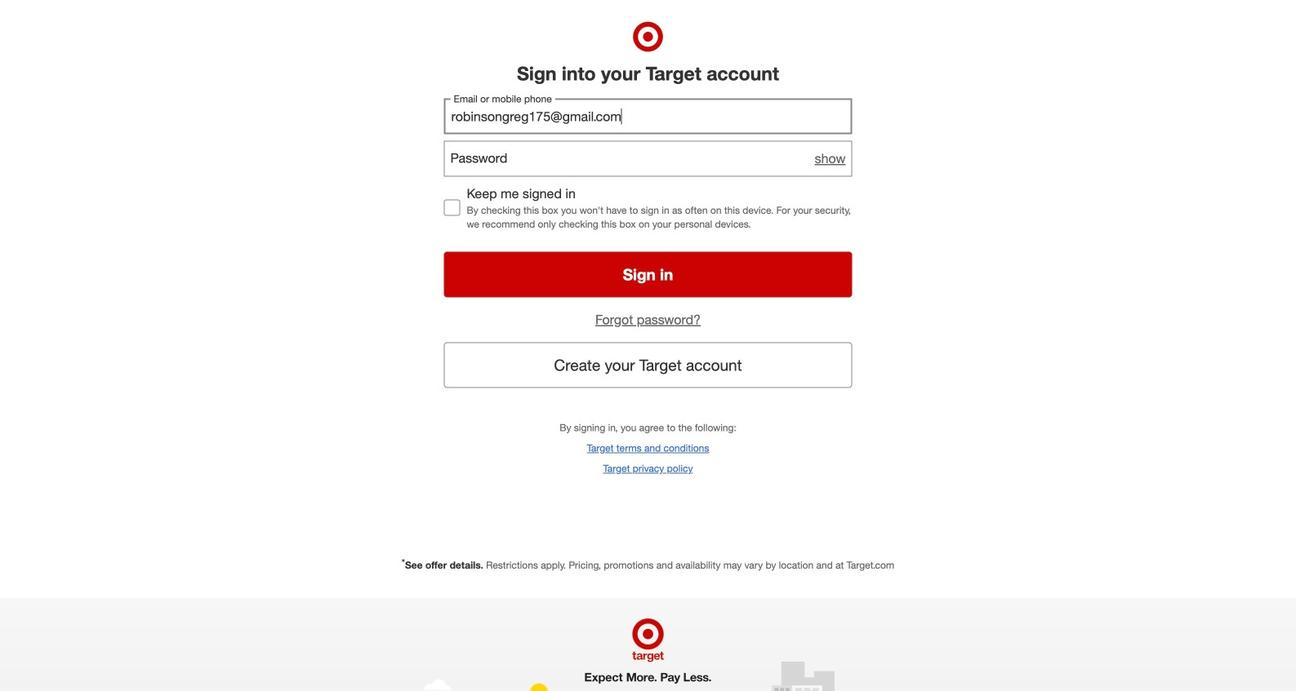 Task type: locate. For each thing, give the bounding box(es) containing it.
None password field
[[444, 141, 852, 177]]

None text field
[[444, 99, 852, 134]]

None checkbox
[[444, 200, 460, 216]]



Task type: describe. For each thing, give the bounding box(es) containing it.
target: expect more. pay less. image
[[419, 599, 878, 692]]



Task type: vqa. For each thing, say whether or not it's contained in the screenshot.
password field
yes



